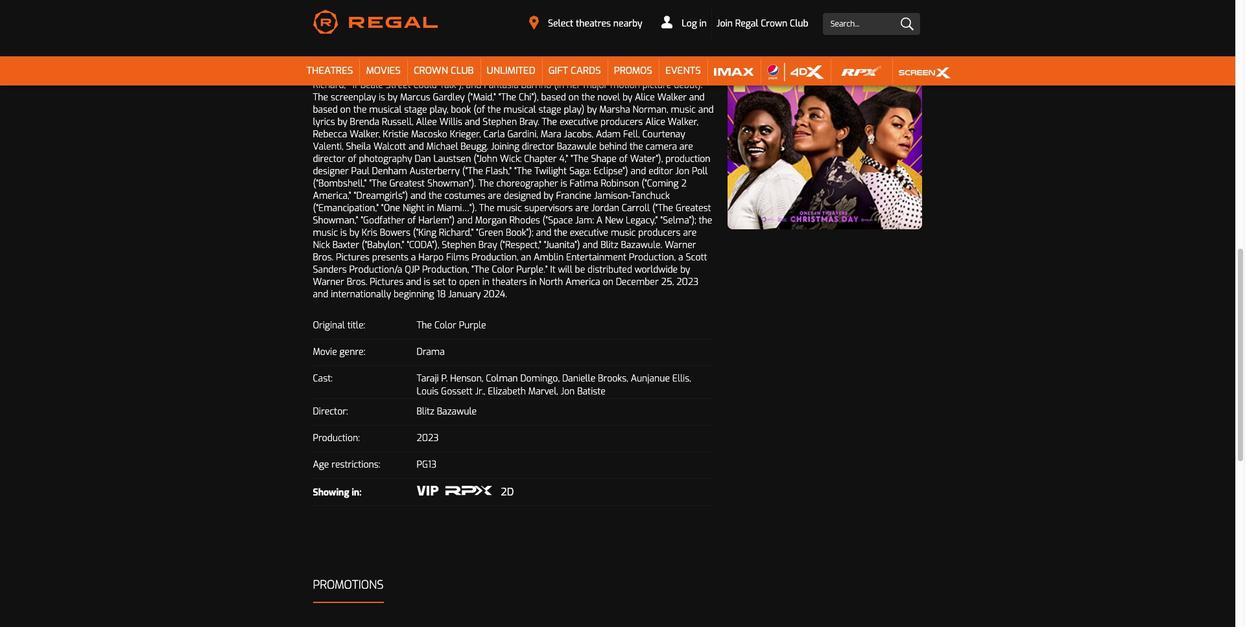 Task type: vqa. For each thing, say whether or not it's contained in the screenshot.


Task type: describe. For each thing, give the bounding box(es) containing it.
cast:
[[313, 373, 333, 385]]

batiste
[[577, 386, 606, 398]]

blitz
[[417, 406, 435, 418]]

events
[[666, 64, 701, 77]]

log
[[682, 18, 697, 30]]

events link
[[659, 57, 708, 86]]

movierpx image
[[445, 486, 492, 496]]

movies
[[366, 64, 401, 77]]

regal image
[[313, 10, 438, 34]]

showing
[[313, 487, 349, 499]]

age restrictions:
[[313, 459, 380, 471]]

gift cards link
[[542, 57, 608, 86]]

2d
[[501, 486, 514, 499]]

0 vertical spatial crown
[[761, 18, 788, 30]]

in
[[700, 18, 707, 30]]

log in link
[[657, 8, 712, 40]]

original
[[313, 320, 345, 332]]

colman
[[486, 373, 518, 385]]

gift
[[549, 64, 568, 77]]

crown club link
[[407, 57, 480, 86]]

showing in:
[[313, 487, 362, 499]]

domingo,
[[521, 373, 560, 385]]

henson,
[[450, 373, 484, 385]]

aunjanue
[[631, 373, 670, 385]]

regal
[[736, 18, 759, 30]]

purple
[[459, 320, 486, 332]]

select theatres nearby link
[[521, 12, 651, 34]]

nearby
[[614, 18, 643, 30]]

bazawule
[[437, 406, 477, 418]]

movies link
[[360, 57, 407, 86]]

theatres link
[[300, 57, 360, 86]]

the color purple
[[417, 320, 486, 332]]

director:
[[313, 406, 348, 418]]

in:
[[352, 487, 362, 499]]

pepsi 4dx logo image
[[767, 62, 825, 82]]

elizabeth
[[488, 386, 526, 398]]

crown club
[[414, 64, 474, 77]]

rpx - regal premium experience image
[[838, 62, 886, 82]]

Search... text field
[[823, 13, 920, 35]]

marvel,
[[529, 386, 559, 398]]

promos
[[614, 64, 653, 77]]



Task type: locate. For each thing, give the bounding box(es) containing it.
select theatres nearby
[[548, 18, 643, 30]]

the color purple image
[[728, 0, 923, 230]]

club up pepsi 4dx logo
[[790, 18, 809, 30]]

gossett
[[441, 386, 473, 398]]

unlimited
[[487, 64, 536, 77]]

imax image
[[714, 62, 754, 82]]

1 vertical spatial club
[[451, 64, 474, 77]]

ellis,
[[673, 373, 691, 385]]

1 horizontal spatial club
[[790, 18, 809, 30]]

taraji p. henson, colman domingo, danielle brooks, aunjanue  ellis, louis  gossett jr., elizabeth  marvel, jon batiste
[[417, 373, 691, 398]]

club left unlimited
[[451, 64, 474, 77]]

danielle
[[562, 373, 596, 385]]

cards
[[571, 64, 601, 77]]

p.
[[441, 373, 448, 385]]

0 horizontal spatial club
[[451, 64, 474, 77]]

taraji
[[417, 373, 439, 385]]

unlimited link
[[480, 57, 542, 86]]

jr.,
[[475, 386, 486, 398]]

map marker icon image
[[530, 16, 539, 30]]

crown
[[761, 18, 788, 30], [414, 64, 448, 77]]

join regal crown club link
[[712, 8, 813, 40]]

1 vertical spatial crown
[[414, 64, 448, 77]]

1 horizontal spatial crown
[[761, 18, 788, 30]]

production:
[[313, 432, 360, 445]]

color
[[435, 320, 457, 332]]

log in
[[680, 18, 707, 30]]

crown right movies
[[414, 64, 448, 77]]

age
[[313, 459, 329, 471]]

user icon image
[[662, 16, 673, 29]]

gift cards
[[549, 64, 601, 77]]

brooks,
[[598, 373, 629, 385]]

title:
[[348, 320, 365, 332]]

join regal crown club
[[717, 18, 809, 30]]

jon
[[561, 386, 575, 398]]

select
[[548, 18, 574, 30]]

the
[[417, 320, 432, 332]]

join
[[717, 18, 733, 30]]

vip image
[[417, 486, 439, 496]]

movie
[[313, 346, 337, 359]]

crown inside "link"
[[414, 64, 448, 77]]

club
[[790, 18, 809, 30], [451, 64, 474, 77]]

blitz bazawule
[[417, 406, 477, 418]]

promotions
[[313, 578, 384, 593]]

theatres
[[576, 18, 611, 30]]

pg13
[[417, 459, 437, 471]]

2023
[[417, 432, 439, 445]]

0 vertical spatial club
[[790, 18, 809, 30]]

drama
[[417, 346, 445, 359]]

screenx image
[[899, 62, 951, 82]]

crown right 'regal'
[[761, 18, 788, 30]]

club inside "link"
[[451, 64, 474, 77]]

promotions link
[[313, 572, 384, 604]]

0 horizontal spatial crown
[[414, 64, 448, 77]]

original title:
[[313, 320, 365, 332]]

genre:
[[340, 346, 365, 359]]

restrictions:
[[332, 459, 380, 471]]

promos link
[[608, 57, 659, 86]]

theatres
[[307, 64, 353, 77]]

movie genre:
[[313, 346, 365, 359]]

louis
[[417, 386, 439, 398]]



